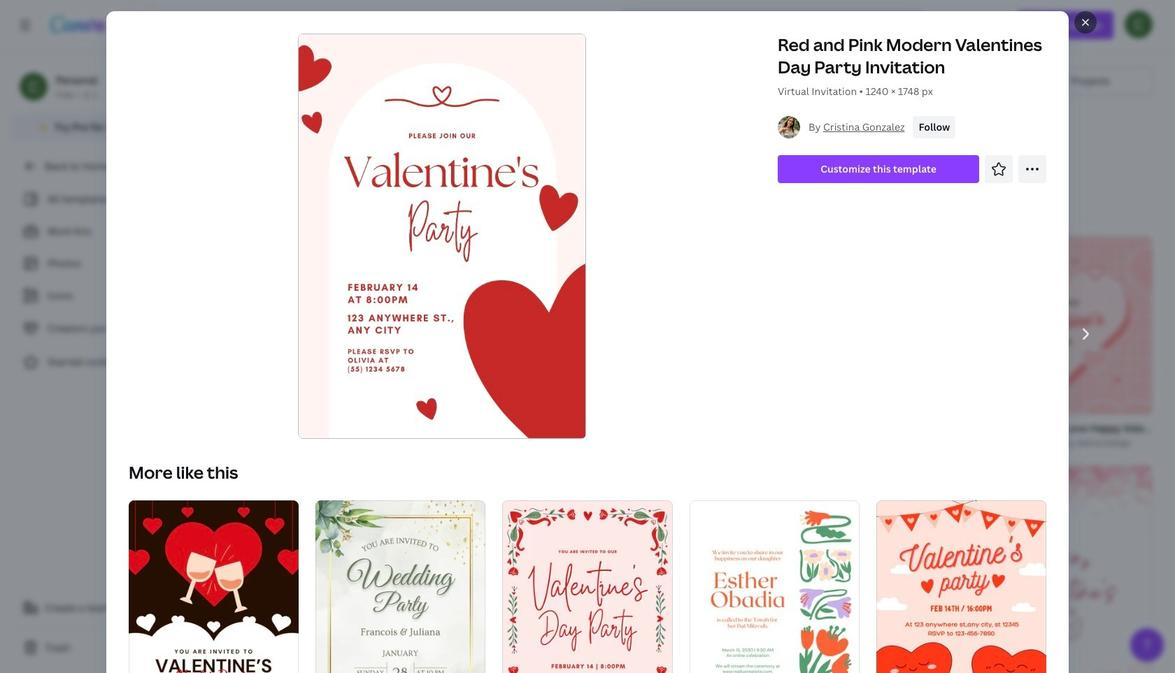 Task type: describe. For each thing, give the bounding box(es) containing it.
pink modern happy valentine's day (poster) image
[[974, 466, 1153, 674]]

beige retro illustrative greeting valentine's day instagram post image
[[193, 539, 372, 674]]

pink and beige fun valentine's day would you rather game presentation image
[[779, 466, 958, 566]]

red pastel green white painterly decorative ceremony virtual bat mitzvah invitation image
[[689, 501, 860, 674]]

Templates button
[[909, 70, 1028, 92]]

pink playful trivia questions about valentine's day presentation for speech therapy image
[[388, 617, 567, 674]]

pink and red feminine valentines day instagram post image
[[388, 236, 567, 415]]

green & gold watercolor wedding party virtual invitation (portrait) image
[[316, 501, 486, 674]]

pink red modern cute simple creative valentine's day party flyer image
[[779, 617, 958, 674]]

pink modern love happy valentine's day instagram post image
[[974, 236, 1153, 415]]



Task type: locate. For each thing, give the bounding box(es) containing it.
None search field
[[624, 11, 923, 39]]

red grey retro illustrated cute heart mascot valentine's day party invitation flyer image
[[584, 237, 762, 489]]

pink and red illustrated valentine's party virtual invitation image
[[503, 501, 673, 674]]

Projects button
[[1031, 70, 1150, 92]]

red, pink and white playful popart simple happy valentine's day message presentation bestfriend image
[[388, 466, 567, 566]]

red simple valentine's party virtual invitation portrait image
[[129, 501, 299, 674]]

top level navigation element
[[123, 11, 590, 39]]

red and pink modern valentines day party invitation image
[[299, 34, 585, 438], [193, 237, 372, 488]]

happy valentine's day image
[[584, 540, 762, 674]]



Task type: vqa. For each thing, say whether or not it's contained in the screenshot.
Red, Pink and White Playful Popart Simple happy Valentine's Day Message Presentation Bestfriend image
yes



